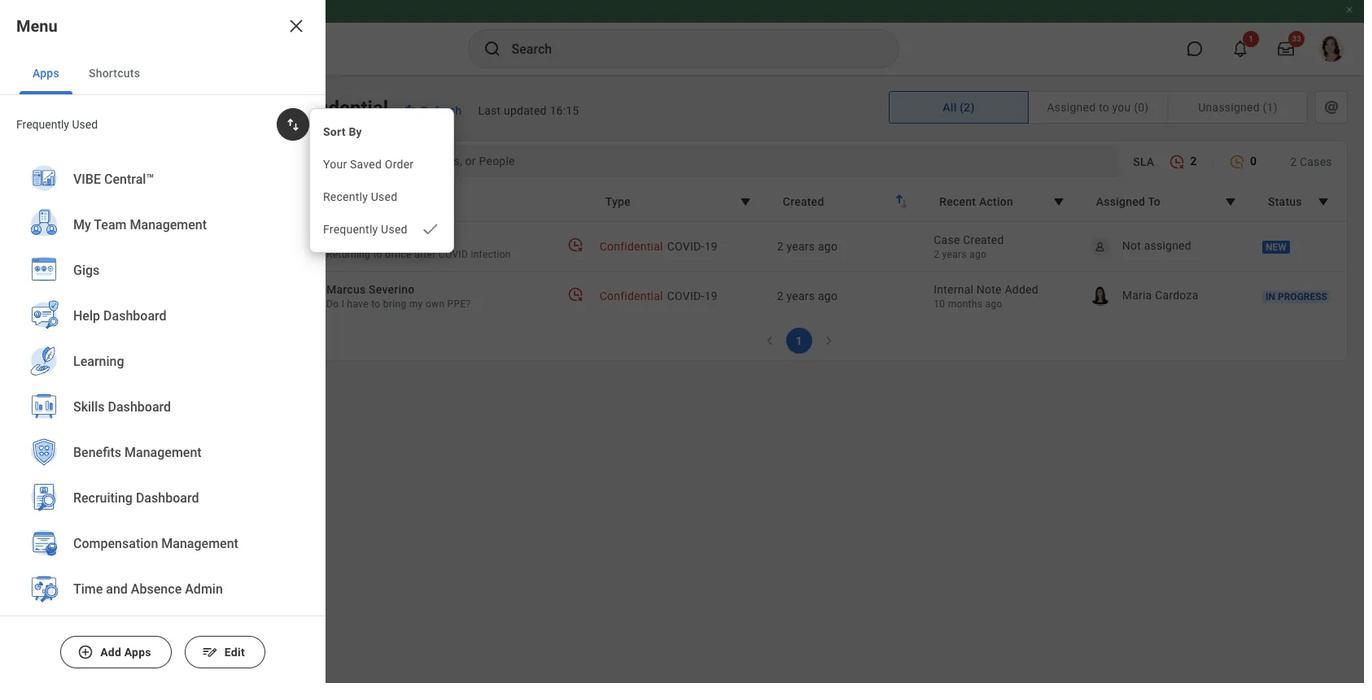 Task type: vqa. For each thing, say whether or not it's contained in the screenshot.
chevron right small icon at the right
yes



Task type: describe. For each thing, give the bounding box(es) containing it.
confidential covid-19 for case created
[[600, 240, 718, 253]]

2 years ago for internal
[[777, 290, 838, 303]]

have
[[347, 299, 369, 310]]

saved
[[350, 158, 382, 171]]

caret down image for type
[[736, 192, 755, 212]]

my watched cases (1) link
[[0, 348, 234, 394]]

marcus
[[326, 283, 366, 296]]

ago up chevron right small image
[[818, 290, 838, 303]]

recruiting dashboard link
[[20, 476, 306, 523]]

assigned
[[1144, 239, 1192, 252]]

recent action button
[[929, 186, 1079, 217]]

profile logan mcneil element
[[1309, 31, 1355, 67]]

19 for case
[[705, 240, 718, 253]]

2 time to resolve - overdue element from the top
[[567, 286, 583, 302]]

created inside button
[[783, 195, 824, 208]]

bianchi
[[366, 234, 405, 247]]

frequently inside global navigation dialog
[[16, 118, 69, 131]]

benefits (3)
[[59, 135, 128, 151]]

chevron left small image
[[762, 333, 778, 349]]

1 time to resolve - overdue element from the top
[[567, 236, 583, 253]]

used inside menu item
[[381, 223, 408, 236]]

1 button
[[786, 328, 812, 354]]

gigs
[[73, 263, 100, 279]]

hr general link
[[0, 212, 234, 257]]

case
[[96, 593, 121, 606]]

clock exclamation image
[[1229, 154, 1246, 170]]

years for case
[[787, 240, 815, 253]]

time and absence admin link
[[20, 567, 306, 615]]

list containing vibe central™
[[0, 0, 326, 672]]

progress
[[1278, 292, 1328, 303]]

hr for hr confidential (2)
[[59, 181, 76, 196]]

cases
[[1300, 155, 1332, 168]]

2 button
[[1161, 146, 1205, 177]]

to inside "angela bianchi returning to office after covid infection"
[[373, 249, 382, 260]]

check image
[[421, 220, 440, 239]]

my
[[409, 299, 423, 310]]

(2)
[[155, 181, 172, 196]]

list containing all cases
[[0, 75, 234, 440]]

archived
[[59, 409, 111, 424]]

learning
[[73, 354, 124, 370]]

edit
[[225, 646, 245, 659]]

do
[[326, 299, 339, 310]]

ago down created button
[[818, 240, 838, 253]]

employee
[[142, 593, 193, 606]]

time off & leave link
[[0, 303, 234, 348]]

frequently inside menu item
[[323, 223, 378, 236]]

(3) for benefits (3)
[[111, 135, 128, 151]]

dashboard for help dashboard
[[103, 309, 167, 324]]

at tag mention image
[[1322, 98, 1342, 117]]

status button
[[1258, 186, 1344, 217]]

to inside 'marcus severino do i have to bring my own ppe?'
[[371, 299, 381, 310]]

gigs link
[[20, 248, 306, 295]]

16:15
[[550, 104, 579, 117]]

1 vertical spatial used
[[371, 190, 397, 204]]

covid- for case created
[[667, 240, 705, 253]]

type button
[[595, 186, 766, 217]]

all cases link
[[0, 75, 234, 120]]

reset image
[[402, 103, 418, 119]]

time for time off & leave
[[59, 317, 89, 333]]

time to resolve - overdue image
[[567, 286, 583, 302]]

vibe central™
[[73, 172, 154, 187]]

grid view image
[[16, 88, 36, 107]]

shortcuts button
[[76, 52, 153, 94]]

frequently used inside menu item
[[323, 223, 408, 236]]

my watched cases (1)
[[59, 363, 189, 379]]

ago inside case created 2 years ago
[[970, 249, 987, 260]]

absence
[[131, 582, 182, 598]]

refresh button
[[395, 98, 472, 124]]

case created 2 years ago
[[934, 234, 1004, 260]]

covid
[[439, 249, 468, 260]]

10
[[934, 299, 945, 310]]

plan, execute and analyze image
[[28, 615, 73, 657]]

visible image
[[16, 361, 36, 381]]

returning
[[326, 249, 370, 260]]

hr for hr general
[[59, 226, 76, 242]]

my team management
[[73, 218, 207, 233]]

0
[[1250, 155, 1257, 168]]

hr confidential (2) link
[[0, 166, 234, 212]]

caret down image
[[1221, 192, 1241, 212]]

all cases
[[59, 90, 113, 105]]

updated
[[504, 104, 547, 117]]

months
[[948, 299, 983, 310]]

assigned to button
[[1086, 186, 1251, 217]]

menu containing your saved order
[[310, 116, 453, 246]]

apps inside button
[[124, 646, 151, 659]]

caret down image for recent action
[[1049, 192, 1069, 212]]

severino
[[369, 283, 415, 296]]

2 down created button
[[777, 240, 784, 253]]

tab panel containing 2
[[251, 141, 1348, 361]]

note
[[977, 283, 1002, 296]]

your saved order
[[323, 158, 414, 171]]

ext link image
[[16, 591, 36, 611]]

ppe?
[[447, 299, 471, 310]]

case for case created 2 years ago
[[934, 234, 960, 247]]

angela bianchi returning to office after covid infection
[[326, 234, 511, 260]]

dashboard for recruiting dashboard
[[136, 491, 199, 507]]

search image
[[482, 39, 502, 59]]

sort image
[[285, 116, 301, 133]]

recently used
[[323, 190, 397, 204]]

2 inside 2 button
[[1190, 155, 1197, 168]]

dashboard for skills dashboard
[[108, 400, 171, 415]]

internal
[[934, 283, 974, 296]]

returning to office after covid infection button
[[326, 248, 511, 261]]

help dashboard link
[[20, 294, 306, 341]]

maria cardoza
[[1122, 289, 1199, 302]]

add apps
[[100, 646, 151, 659]]

1 horizontal spatial tab list
[[889, 91, 1348, 124]]

edit button
[[185, 637, 265, 669]]

shortcuts
[[89, 67, 140, 80]]

not assigned
[[1122, 239, 1192, 252]]

bring
[[383, 299, 407, 310]]

last
[[478, 104, 501, 117]]

my for my watched cases (1)
[[59, 363, 77, 379]]

off
[[92, 317, 111, 333]]

1
[[796, 335, 803, 348]]

(3) for payroll (3)
[[103, 272, 120, 287]]

my for my team management
[[73, 218, 91, 233]]

recruiting
[[73, 491, 133, 507]]

archived cases
[[59, 409, 149, 424]]

(1)
[[172, 363, 189, 379]]

created inside case created 2 years ago
[[963, 234, 1004, 247]]

your
[[323, 158, 347, 171]]

central™
[[104, 172, 154, 187]]



Task type: locate. For each thing, give the bounding box(es) containing it.
payroll (3)
[[59, 272, 120, 287]]

2 confidential covid-19 from the top
[[600, 290, 718, 303]]

19
[[705, 240, 718, 253], [705, 290, 718, 303]]

hr confidential (2)
[[59, 181, 172, 196]]

0 vertical spatial management
[[130, 218, 207, 233]]

for
[[124, 593, 139, 606]]

tab panel
[[251, 141, 1348, 361]]

ago
[[818, 240, 838, 253], [970, 249, 987, 260], [818, 290, 838, 303], [985, 299, 1003, 310]]

0 vertical spatial contact card matrix manager image
[[16, 179, 36, 199]]

1 vertical spatial contact card matrix manager image
[[16, 270, 36, 290]]

create case for employee
[[59, 593, 193, 606]]

chevron right image
[[202, 641, 221, 661]]

case
[[295, 195, 322, 208], [934, 234, 960, 247]]

action
[[979, 195, 1013, 208]]

1 vertical spatial time
[[73, 582, 103, 598]]

plus circle image
[[77, 645, 94, 661]]

0 vertical spatial case
[[295, 195, 322, 208]]

my left watched
[[59, 363, 77, 379]]

banner
[[0, 0, 1364, 75]]

contact card matrix manager image
[[16, 179, 36, 199], [16, 270, 36, 290], [16, 316, 36, 335]]

time to resolve - overdue element
[[567, 236, 583, 253], [567, 286, 583, 302]]

2 contact card matrix manager image from the top
[[16, 270, 36, 290]]

2 horizontal spatial caret down image
[[1314, 192, 1333, 212]]

notifications large image
[[1232, 41, 1249, 57]]

1 vertical spatial time to resolve - overdue element
[[567, 286, 583, 302]]

0 vertical spatial benefits
[[59, 135, 108, 151]]

1 vertical spatial covid-
[[667, 290, 705, 303]]

time to resolve - overdue element down time to resolve - overdue icon at the left top of the page
[[567, 286, 583, 302]]

chevron right small image
[[821, 333, 837, 349]]

tab list
[[0, 52, 326, 95], [889, 91, 1348, 124]]

0 horizontal spatial caret down image
[[736, 192, 755, 212]]

2 left cases
[[1290, 155, 1297, 168]]

1 caret down image from the left
[[736, 192, 755, 212]]

sort up image
[[890, 190, 909, 209]]

3 contact card matrix manager image from the top
[[16, 316, 36, 335]]

1 vertical spatial frequently
[[323, 223, 378, 236]]

cardoza
[[1155, 289, 1199, 302]]

recruiting dashboard
[[73, 491, 199, 507]]

2 19 from the top
[[705, 290, 718, 303]]

case inside case created 2 years ago
[[934, 234, 960, 247]]

contact card matrix manager image inside hr confidential (2) link
[[16, 179, 36, 199]]

frequently up returning
[[323, 223, 378, 236]]

1 vertical spatial case
[[934, 234, 960, 247]]

in
[[1266, 292, 1276, 303]]

vibe central™ link
[[20, 157, 306, 204]]

help
[[73, 309, 100, 324]]

benefits for benefits management
[[73, 446, 121, 461]]

help dashboard
[[73, 309, 167, 324]]

1 vertical spatial benefits
[[73, 446, 121, 461]]

2 years ago
[[777, 240, 838, 253], [777, 290, 838, 303]]

hr left general
[[59, 226, 76, 242]]

0 vertical spatial my
[[73, 218, 91, 233]]

0 vertical spatial cases
[[78, 90, 113, 105]]

0 vertical spatial hr
[[251, 97, 277, 120]]

case left recently
[[295, 195, 322, 208]]

my inside global navigation dialog
[[73, 218, 91, 233]]

do i have to bring my own ppe? button
[[326, 298, 471, 311]]

1 covid- from the top
[[667, 240, 705, 253]]

recently
[[323, 190, 368, 204]]

in progress
[[1266, 292, 1328, 303]]

0 vertical spatial frequently
[[16, 118, 69, 131]]

learning link
[[20, 339, 306, 387]]

hr up 'hr general'
[[59, 181, 76, 196]]

tab list containing apps
[[0, 52, 326, 95]]

0 vertical spatial dashboard
[[103, 309, 167, 324]]

skills
[[73, 400, 105, 415]]

years up 1
[[787, 290, 815, 303]]

contact card matrix manager image for time off & leave
[[16, 316, 36, 335]]

benefits up vibe
[[59, 135, 108, 151]]

2 vertical spatial dashboard
[[136, 491, 199, 507]]

frequently used up returning
[[323, 223, 408, 236]]

assigned to
[[1096, 195, 1161, 208]]

hr
[[251, 97, 277, 120], [59, 181, 76, 196], [59, 226, 76, 242]]

1 horizontal spatial created
[[963, 234, 1004, 247]]

time off & leave
[[59, 317, 161, 333]]

used up frequently used menu item
[[371, 190, 397, 204]]

payroll (3) link
[[0, 257, 234, 303]]

to down bianchi
[[373, 249, 382, 260]]

1 vertical spatial 19
[[705, 290, 718, 303]]

management for compensation
[[161, 537, 238, 552]]

create case for employee link
[[16, 591, 218, 611]]

skills dashboard link
[[20, 385, 306, 432]]

cases for all cases
[[78, 90, 113, 105]]

1 vertical spatial cases
[[134, 363, 169, 379]]

2 years ago up 1
[[777, 290, 838, 303]]

maria
[[1122, 289, 1152, 302]]

0 vertical spatial frequently used
[[16, 118, 98, 131]]

0 vertical spatial time
[[59, 317, 89, 333]]

(3)
[[111, 135, 128, 151], [103, 272, 120, 287]]

years
[[787, 240, 815, 253], [942, 249, 967, 260], [787, 290, 815, 303]]

refresh
[[421, 104, 462, 117]]

admin
[[185, 582, 223, 598]]

dashboard inside "link"
[[136, 491, 199, 507]]

0 vertical spatial 2 years ago
[[777, 240, 838, 253]]

benefits for benefits (3)
[[59, 135, 108, 151]]

3 caret down image from the left
[[1314, 192, 1333, 212]]

contact card matrix manager image up contact card matrix manager image
[[16, 179, 36, 199]]

caret down image
[[736, 192, 755, 212], [1049, 192, 1069, 212], [1314, 192, 1333, 212]]

0 horizontal spatial apps
[[33, 67, 59, 80]]

0 horizontal spatial case
[[295, 195, 322, 208]]

used up office
[[381, 223, 408, 236]]

benefits inside global navigation dialog
[[73, 446, 121, 461]]

ago inside internal note added 10 months ago
[[985, 299, 1003, 310]]

2 covid- from the top
[[667, 290, 705, 303]]

2 vertical spatial used
[[381, 223, 408, 236]]

dashboard
[[103, 309, 167, 324], [108, 400, 171, 415], [136, 491, 199, 507]]

0 horizontal spatial tab list
[[0, 52, 326, 95]]

19 for internal
[[705, 290, 718, 303]]

watched
[[80, 363, 130, 379]]

contact card matrix manager image down contact card matrix manager image
[[16, 270, 36, 290]]

time inside global navigation dialog
[[73, 582, 103, 598]]

x image
[[287, 16, 306, 36]]

time left and
[[73, 582, 103, 598]]

case for case
[[295, 195, 322, 208]]

status
[[1268, 195, 1302, 208]]

0 vertical spatial apps
[[33, 67, 59, 80]]

caret down image right status
[[1314, 192, 1333, 212]]

office
[[385, 249, 412, 260]]

&
[[114, 317, 123, 333]]

cases left (1)
[[134, 363, 169, 379]]

caret down image inside status button
[[1314, 192, 1333, 212]]

2 right the clock x "icon"
[[1190, 155, 1197, 168]]

clock x image
[[1169, 154, 1186, 170]]

frequently used
[[16, 118, 98, 131], [323, 223, 408, 236]]

time to resolve - overdue image
[[567, 236, 583, 253]]

caret down image inside recent action button
[[1049, 192, 1069, 212]]

2 up chevron left small icon
[[777, 290, 784, 303]]

inbox large image
[[1278, 41, 1294, 57]]

management down (2)
[[130, 218, 207, 233]]

0 vertical spatial time to resolve - overdue element
[[567, 236, 583, 253]]

2 vertical spatial hr
[[59, 226, 76, 242]]

inbox image
[[16, 407, 36, 427]]

0 vertical spatial confidential covid-19
[[600, 240, 718, 253]]

new
[[1266, 242, 1287, 253]]

2 inside case created 2 years ago
[[934, 249, 940, 260]]

text edit image
[[202, 645, 218, 661]]

0 horizontal spatial frequently used
[[16, 118, 98, 131]]

compensation management link
[[20, 522, 306, 569]]

1 vertical spatial to
[[371, 299, 381, 310]]

team
[[94, 218, 127, 233]]

caret down image for status
[[1314, 192, 1333, 212]]

last updated 16:15
[[478, 104, 579, 117]]

ago up note
[[970, 249, 987, 260]]

1 horizontal spatial frequently used
[[323, 223, 408, 236]]

benefits (3) link
[[0, 120, 234, 166]]

close environment banner image
[[1345, 5, 1355, 15]]

time to resolve - overdue element up time to resolve - overdue image
[[567, 236, 583, 253]]

benefits management
[[73, 446, 202, 461]]

2 cases
[[1290, 155, 1332, 168]]

menu
[[310, 116, 453, 246]]

1 vertical spatial (3)
[[103, 272, 120, 287]]

apps right add
[[124, 646, 151, 659]]

hr general
[[59, 226, 125, 242]]

add apps button
[[60, 637, 172, 669]]

angela
[[326, 234, 363, 247]]

1 confidential covid-19 from the top
[[600, 240, 718, 253]]

1 vertical spatial created
[[963, 234, 1004, 247]]

1 vertical spatial confidential covid-19
[[600, 290, 718, 303]]

1 vertical spatial management
[[125, 446, 202, 461]]

benefits down archived cases
[[73, 446, 121, 461]]

frequently used menu item
[[310, 213, 453, 246]]

used inside global navigation dialog
[[72, 118, 98, 131]]

after
[[414, 249, 436, 260]]

compensation management
[[73, 537, 238, 552]]

frequently down grid view icon
[[16, 118, 69, 131]]

cases right all
[[78, 90, 113, 105]]

to right have
[[371, 299, 381, 310]]

2 list from the top
[[0, 75, 234, 440]]

0 vertical spatial to
[[373, 249, 382, 260]]

help workspace image
[[28, 116, 73, 159]]

management down skills dashboard link
[[125, 446, 202, 461]]

0 horizontal spatial frequently
[[16, 118, 69, 131]]

years inside case created 2 years ago
[[942, 249, 967, 260]]

payroll
[[59, 272, 99, 287]]

own
[[426, 299, 445, 310]]

management for benefits
[[125, 446, 202, 461]]

added
[[1005, 283, 1039, 296]]

2 years ago for case
[[777, 240, 838, 253]]

years for internal
[[787, 290, 815, 303]]

marcus severino do i have to bring my own ppe?
[[326, 283, 471, 310]]

cases
[[78, 90, 113, 105], [134, 363, 169, 379], [114, 409, 149, 424]]

2 caret down image from the left
[[1049, 192, 1069, 212]]

0 vertical spatial used
[[72, 118, 98, 131]]

2 up internal
[[934, 249, 940, 260]]

time for time and absence admin
[[73, 582, 103, 598]]

confidential covid-19 for internal note added
[[600, 290, 718, 303]]

case down recent
[[934, 234, 960, 247]]

years down created button
[[787, 240, 815, 253]]

2
[[1190, 155, 1197, 168], [1290, 155, 1297, 168], [777, 240, 784, 253], [934, 249, 940, 260], [777, 290, 784, 303]]

ago down note
[[985, 299, 1003, 310]]

hr for hr confidential
[[251, 97, 277, 120]]

years up internal
[[942, 249, 967, 260]]

to
[[373, 249, 382, 260], [371, 299, 381, 310]]

cases for archived cases
[[114, 409, 149, 424]]

1 19 from the top
[[705, 240, 718, 253]]

0 button
[[1221, 146, 1265, 177]]

2 vertical spatial management
[[161, 537, 238, 552]]

0 vertical spatial created
[[783, 195, 824, 208]]

caret down image left the assigned
[[1049, 192, 1069, 212]]

archived cases link
[[0, 394, 234, 440]]

1 vertical spatial hr
[[59, 181, 76, 196]]

general
[[80, 226, 125, 242]]

apps up grid view icon
[[33, 67, 59, 80]]

benefits management link
[[20, 431, 306, 478]]

1 2 years ago from the top
[[777, 240, 838, 253]]

contact card matrix manager image up visible icon
[[16, 316, 36, 335]]

create
[[59, 593, 93, 606]]

1 vertical spatial frequently used
[[323, 223, 408, 236]]

1 list from the top
[[0, 0, 326, 672]]

list
[[0, 0, 326, 672], [0, 75, 234, 440]]

menu
[[16, 16, 58, 36]]

assigned
[[1096, 195, 1145, 208]]

apps inside 'button'
[[33, 67, 59, 80]]

hr left sort image
[[251, 97, 277, 120]]

contact card matrix manager image inside time off & leave link
[[16, 316, 36, 335]]

1 vertical spatial my
[[59, 363, 77, 379]]

my left team
[[73, 218, 91, 233]]

user image
[[1094, 241, 1106, 253]]

contact card matrix manager image
[[16, 225, 36, 244]]

1 horizontal spatial frequently
[[323, 223, 378, 236]]

type
[[605, 195, 631, 208]]

and
[[106, 582, 128, 598]]

0 vertical spatial 19
[[705, 240, 718, 253]]

0 horizontal spatial created
[[783, 195, 824, 208]]

(3) right gigs at top
[[103, 272, 120, 287]]

1 horizontal spatial apps
[[124, 646, 151, 659]]

1 horizontal spatial case
[[934, 234, 960, 247]]

management up admin
[[161, 537, 238, 552]]

frequently used inside global navigation dialog
[[16, 118, 98, 131]]

contact card matrix manager image for hr confidential (2)
[[16, 179, 36, 199]]

2 vertical spatial cases
[[114, 409, 149, 424]]

sort down image
[[895, 195, 914, 214]]

not
[[1122, 239, 1141, 252]]

Filter by Case ID, Keyword, Labels, or People text field
[[285, 153, 1094, 169]]

all
[[59, 90, 74, 105]]

caret down image inside type button
[[736, 192, 755, 212]]

caret down image down filter by case id, keyword, labels, or people text field
[[736, 192, 755, 212]]

0 vertical spatial (3)
[[111, 135, 128, 151]]

contact card matrix manager image inside payroll (3) link
[[16, 270, 36, 290]]

global navigation dialog
[[0, 0, 326, 684]]

1 contact card matrix manager image from the top
[[16, 179, 36, 199]]

|
[[1212, 155, 1215, 168]]

1 vertical spatial 2 years ago
[[777, 290, 838, 303]]

used up benefits (3)
[[72, 118, 98, 131]]

1 vertical spatial apps
[[124, 646, 151, 659]]

apps
[[33, 67, 59, 80], [124, 646, 151, 659]]

2 vertical spatial contact card matrix manager image
[[16, 316, 36, 335]]

0 vertical spatial covid-
[[667, 240, 705, 253]]

time left off on the left of the page
[[59, 317, 89, 333]]

2 years ago down created button
[[777, 240, 838, 253]]

covid- for internal note added
[[667, 290, 705, 303]]

confidential
[[282, 97, 388, 120], [80, 181, 152, 196], [600, 240, 663, 253], [600, 290, 663, 303]]

sla
[[1133, 155, 1155, 168]]

cases up "benefits management"
[[114, 409, 149, 424]]

1 horizontal spatial caret down image
[[1049, 192, 1069, 212]]

2 2 years ago from the top
[[777, 290, 838, 303]]

(3) up vibe central™
[[111, 135, 128, 151]]

contact card matrix manager image for payroll (3)
[[16, 270, 36, 290]]

frequently used down all
[[16, 118, 98, 131]]

compensation
[[73, 537, 158, 552]]

1 vertical spatial dashboard
[[108, 400, 171, 415]]

add
[[100, 646, 121, 659]]



